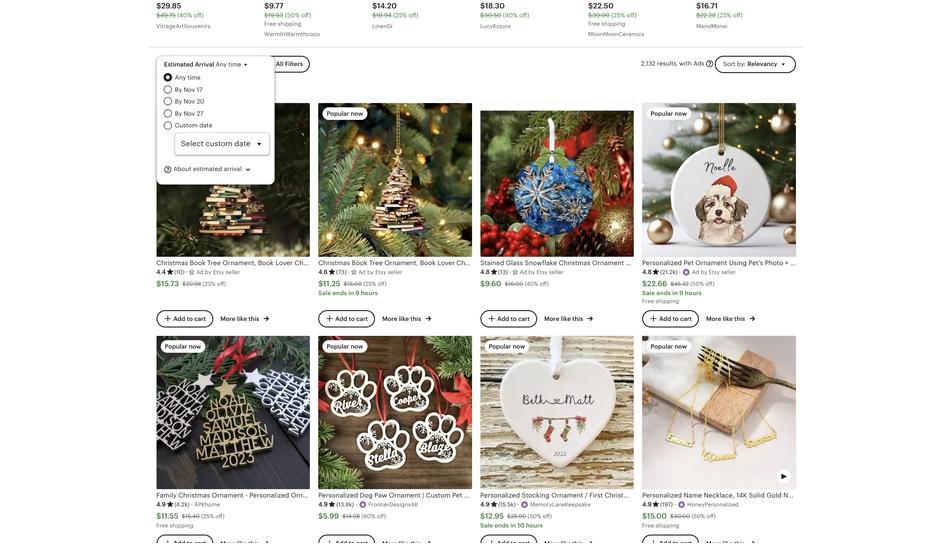 Task type: describe. For each thing, give the bounding box(es) containing it.
(50% for 15.00
[[692, 513, 705, 520]]

personalized stocking ornament / first christmas together ornament /married ornament/engaged ornament / couples ornament/ christmas gift/ image
[[480, 336, 634, 489]]

off) for 16.71
[[733, 12, 743, 19]]

9.60
[[485, 280, 501, 288]]

popular for 12.95
[[489, 343, 511, 350]]

by nov 27 link
[[175, 109, 270, 118]]

results,
[[657, 60, 678, 67]]

17
[[197, 86, 202, 93]]

· for 15.73
[[186, 269, 188, 276]]

2 | from the left
[[531, 492, 533, 499]]

by:
[[737, 60, 746, 67]]

ends for 12.95
[[495, 522, 509, 529]]

off) for 22.66
[[706, 281, 715, 287]]

14.98
[[346, 513, 360, 520]]

(197)
[[660, 502, 673, 508]]

shipping for 22.50
[[602, 20, 625, 27]]

linendi
[[372, 23, 393, 29]]

add to cart button for 9.60
[[480, 310, 537, 327]]

4.9 for 5.99
[[318, 501, 328, 508]]

more for 11.25
[[382, 316, 397, 323]]

$ 29.85 $ 49.75 (40% off) vitrageartsouvenirs
[[156, 1, 210, 29]]

(25% for 16.71
[[718, 12, 731, 19]]

by for by nov 27
[[175, 110, 182, 117]]

add to cart for 9.60
[[497, 315, 530, 322]]

45.32
[[674, 281, 689, 287]]

1 | from the left
[[422, 492, 424, 499]]

cart for 22.66
[[680, 315, 692, 322]]

4.4
[[156, 269, 166, 276]]

estimated
[[164, 61, 193, 68]]

off) for 11.25
[[378, 281, 387, 287]]

off) for 9.77
[[301, 12, 311, 19]]

more for 15.73
[[220, 316, 235, 323]]

18.94
[[376, 12, 392, 19]]

(25% for 11.25
[[363, 281, 376, 287]]

cart for 9.60
[[518, 315, 530, 322]]

memorylanekeepsake
[[530, 502, 591, 508]]

by nov 20 link
[[175, 97, 270, 106]]

more for 9.60
[[544, 316, 559, 323]]

by for 22.66
[[701, 269, 707, 276]]

time inside select an estimated delivery date 'option group'
[[188, 74, 201, 81]]

(13)
[[498, 269, 508, 276]]

d for 15.73
[[200, 269, 204, 276]]

$ 14.20 $ 18.94 (25% off) linendi
[[372, 1, 418, 29]]

personalized name necklace, 14k solid gold name necklace, custom silver name necklace, dainty necklace, 21st birthday gift, anniversary gift image
[[642, 336, 796, 489]]

like for 22.66
[[723, 316, 733, 323]]

hours for 12.95
[[526, 522, 543, 529]]

tree
[[401, 492, 415, 499]]

nov for 27
[[184, 110, 195, 117]]

popular for 15.73
[[165, 110, 187, 117]]

this for 9.60
[[572, 316, 583, 323]]

popular now for 22.66
[[651, 110, 687, 117]]

2 ornament from the left
[[291, 492, 323, 499]]

(13.8k)
[[336, 502, 354, 508]]

dog
[[360, 492, 373, 499]]

hours for 11.25
[[361, 290, 378, 297]]

off) for 15.73
[[217, 281, 226, 287]]

(73)
[[336, 269, 347, 276]]

any time link
[[175, 73, 270, 82]]

hours for 22.66
[[685, 290, 702, 297]]

this for 11.25
[[410, 316, 421, 323]]

$ 11.55 $ 15.40 (25% off) free shipping
[[156, 512, 225, 529]]

add for 9.60
[[497, 315, 509, 322]]

add to cart button for 22.66
[[642, 310, 699, 327]]

30.50
[[484, 12, 501, 19]]

· right (4.2k) at bottom
[[191, 501, 193, 508]]

etsy for 9.60
[[537, 269, 548, 276]]

personalized dog paw ornament | custom pet christmas ornament | animal 2023 ornament image
[[318, 336, 472, 489]]

all
[[276, 60, 284, 67]]

$ 18.30 $ 30.50 (40% off) lucykozyra
[[480, 1, 529, 29]]

(10)
[[174, 269, 184, 276]]

22.50
[[593, 1, 614, 10]]

18.30
[[485, 1, 505, 10]]

5.99
[[323, 512, 339, 521]]

now for 5.99
[[351, 343, 363, 350]]

cart for 11.25
[[356, 315, 368, 322]]

4.8 for 22.66
[[642, 269, 652, 276]]

by nov 17 link
[[175, 85, 270, 94]]

personalized pet ornament using pet's photo + name - custom ornament christmas dog ornament personalized dog ornament custom dog image
[[642, 103, 796, 257]]

a d by etsy seller for 22.66
[[692, 269, 736, 276]]

etsy for 22.66
[[709, 269, 720, 276]]

11.55
[[161, 512, 179, 521]]

more like this for 11.25
[[382, 316, 423, 323]]

$ 15.73 $ 20.98 (25% off)
[[156, 280, 226, 288]]

shipping inside $ 22.66 $ 45.32 (50% off) sale ends in 9 hours free shipping
[[656, 298, 679, 305]]

29.85
[[161, 1, 181, 10]]

$ 16.71 $ 22.28 (25% off) manomonai
[[696, 1, 743, 29]]

(25% for 14.20
[[393, 12, 407, 19]]

moonmoonceramics
[[588, 31, 644, 37]]

nov for 20
[[184, 98, 195, 105]]

16.00
[[508, 281, 523, 287]]

11.25
[[323, 280, 340, 288]]

(25% for 11.55
[[201, 513, 214, 520]]

1 horizontal spatial time
[[228, 61, 241, 68]]

30.00 for 15.00
[[674, 513, 690, 520]]

filters
[[285, 60, 303, 67]]

all filters
[[276, 60, 303, 67]]

estimated arrival any time
[[164, 61, 241, 68]]

seller for 9.60
[[549, 269, 564, 276]]

(15.5k)
[[498, 502, 516, 508]]

ends for 11.25
[[333, 290, 347, 297]]

about estimated arrival button
[[164, 161, 260, 179]]

$ 15.00 $ 30.00 (50% off) free shipping
[[642, 512, 716, 529]]

off) for 5.99
[[377, 513, 386, 520]]

any time
[[175, 74, 201, 81]]

arrival
[[224, 166, 242, 173]]

names
[[340, 492, 362, 499]]

off) for 11.55
[[215, 513, 225, 520]]

by nov 20
[[175, 98, 204, 105]]

2 personalized from the left
[[318, 492, 358, 499]]

popular now for 15.73
[[165, 110, 201, 117]]

27
[[197, 110, 203, 117]]

seller for 22.66
[[721, 269, 736, 276]]

(50% for 12.95
[[528, 513, 541, 520]]

14.20
[[377, 1, 397, 10]]

30.00 for 22.50
[[592, 12, 610, 19]]

by for by nov 17
[[175, 86, 182, 93]]

arrival
[[195, 61, 214, 68]]

select an estimated delivery date option group
[[164, 73, 270, 155]]

to for 11.25
[[349, 315, 355, 322]]

20.98
[[186, 281, 201, 287]]

4.9 for 11.55
[[156, 501, 166, 508]]

free for 22.50
[[588, 20, 600, 27]]

4 ornament from the left
[[417, 492, 448, 499]]

nov for 17
[[184, 86, 195, 93]]

honeypersonalized
[[687, 502, 739, 508]]

christmas book tree ornament, book lover christmas ornament, book lover ornament, book club ornament, book lover christmas gifts, librarian image
[[318, 103, 472, 257]]

49.75
[[160, 12, 176, 19]]

$ 12.95 $ 25.90 (50% off) sale ends in 10 hours
[[480, 512, 552, 529]]

ends for 22.66
[[657, 290, 671, 297]]

$ 9.77 $ 19.53 (50% off) free shipping warmthwarmthcoco
[[264, 1, 320, 37]]

off) for 22.50
[[627, 12, 637, 19]]

by nov 27
[[175, 110, 203, 117]]

about
[[174, 166, 191, 173]]

15.00 inside "$ 11.25 $ 15.00 (25% off) sale ends in 9 hours"
[[347, 281, 362, 287]]

· for 11.25
[[348, 269, 350, 276]]

off) for 9.60
[[540, 281, 549, 287]]

to for 9.60
[[511, 315, 517, 322]]

22.66
[[647, 280, 667, 288]]

warmthwarmthcoco
[[264, 31, 320, 37]]

popular for 11.25
[[327, 110, 349, 117]]

add to cart for 15.73
[[173, 315, 206, 322]]

popular now for 5.99
[[327, 343, 363, 350]]

2023
[[558, 492, 574, 499]]

now for 22.66
[[675, 110, 687, 117]]

by for by nov 20
[[175, 98, 182, 105]]

christmas book tree ornament, book lover christmas ornament, ornament for book lovers, book club ornament, book lover christmas gifts image
[[156, 103, 310, 257]]

relevancy
[[747, 60, 777, 67]]

· for 12.95
[[517, 501, 519, 508]]

apkhome
[[194, 502, 220, 508]]



Task type: locate. For each thing, give the bounding box(es) containing it.
2 vertical spatial by
[[175, 110, 182, 117]]

20
[[197, 98, 204, 105]]

0 horizontal spatial christmas
[[178, 492, 210, 499]]

by up $ 15.73 $ 20.98 (25% off)
[[205, 269, 212, 276]]

etsy up "$ 11.25 $ 15.00 (25% off) sale ends in 9 hours"
[[375, 269, 386, 276]]

free for 11.55
[[156, 523, 168, 529]]

· down names
[[355, 501, 357, 508]]

3 seller from the left
[[549, 269, 564, 276]]

5 ornament from the left
[[497, 492, 529, 499]]

30.00 down honeypersonalized
[[674, 513, 690, 520]]

4 add to cart from the left
[[659, 315, 692, 322]]

popular for 5.99
[[327, 343, 349, 350]]

(25% inside the $ 14.20 $ 18.94 (25% off) linendi
[[393, 12, 407, 19]]

30.00 inside "$ 15.00 $ 30.00 (50% off) free shipping"
[[674, 513, 690, 520]]

(50% for 22.66
[[690, 281, 704, 287]]

1 horizontal spatial personalized
[[318, 492, 358, 499]]

2 this from the left
[[410, 316, 421, 323]]

nov left 17
[[184, 86, 195, 93]]

cart down "$ 11.25 $ 15.00 (25% off) sale ends in 9 hours"
[[356, 315, 368, 322]]

add to cart for 22.66
[[659, 315, 692, 322]]

4 a from the left
[[692, 269, 696, 276]]

4 this from the left
[[734, 316, 745, 323]]

shipping for 15.00
[[656, 523, 679, 529]]

(40% inside $ 9.60 $ 16.00 (40% off)
[[525, 281, 538, 287]]

1 add to cart from the left
[[173, 315, 206, 322]]

3 like from the left
[[561, 316, 571, 323]]

1 like from the left
[[237, 316, 247, 323]]

1 horizontal spatial -
[[364, 492, 366, 499]]

$ 9.60 $ 16.00 (40% off)
[[480, 280, 549, 288]]

0 horizontal spatial (40%
[[177, 12, 192, 19]]

off) inside $ 15.73 $ 20.98 (25% off)
[[217, 281, 226, 287]]

0 horizontal spatial ends
[[333, 290, 347, 297]]

add to cart for 11.25
[[335, 315, 368, 322]]

by up $ 9.60 $ 16.00 (40% off)
[[529, 269, 535, 276]]

time up any time link
[[228, 61, 241, 68]]

a up 20.98
[[196, 269, 200, 276]]

1 vertical spatial 30.00
[[674, 513, 690, 520]]

3 add to cart button from the left
[[480, 310, 537, 327]]

1 horizontal spatial sale
[[480, 522, 493, 529]]

christmas
[[178, 492, 210, 499], [368, 492, 400, 499], [464, 492, 496, 499]]

off) inside $ 12.95 $ 25.90 (50% off) sale ends in 10 hours
[[543, 513, 552, 520]]

(50%
[[285, 12, 300, 19], [690, 281, 704, 287], [528, 513, 541, 520], [692, 513, 705, 520]]

2 cart from the left
[[356, 315, 368, 322]]

time up by nov 17
[[188, 74, 201, 81]]

3 etsy from the left
[[537, 269, 548, 276]]

paw
[[374, 492, 387, 499]]

date
[[199, 122, 212, 129]]

by nov 17
[[175, 86, 202, 93]]

2 a from the left
[[358, 269, 362, 276]]

(50% inside $ 9.77 $ 19.53 (50% off) free shipping warmthwarmthcoco
[[285, 12, 300, 19]]

shipping for 11.55
[[170, 523, 194, 529]]

3 add from the left
[[497, 315, 509, 322]]

a for 9.60
[[520, 269, 524, 276]]

| left animal
[[531, 492, 533, 499]]

add
[[173, 315, 185, 322], [335, 315, 347, 322], [497, 315, 509, 322], [659, 315, 671, 322]]

2 9 from the left
[[679, 290, 683, 297]]

· for 9.60
[[509, 269, 511, 276]]

0 horizontal spatial any
[[175, 74, 186, 81]]

popular now for 12.95
[[489, 343, 525, 350]]

2 4.8 from the left
[[642, 269, 652, 276]]

cart down 16.00
[[518, 315, 530, 322]]

off) inside $ 11.55 $ 15.40 (25% off) free shipping
[[215, 513, 225, 520]]

in
[[348, 290, 354, 297], [672, 290, 678, 297], [510, 522, 516, 529]]

2 horizontal spatial (40%
[[525, 281, 538, 287]]

0 horizontal spatial 9
[[356, 290, 360, 297]]

sale inside $ 12.95 $ 25.90 (50% off) sale ends in 10 hours
[[480, 522, 493, 529]]

1 horizontal spatial |
[[531, 492, 533, 499]]

(40% for 18.30
[[503, 12, 518, 19]]

30.00 down 22.50
[[592, 12, 610, 19]]

15.73
[[161, 280, 179, 288]]

2 horizontal spatial christmas
[[464, 492, 496, 499]]

0 vertical spatial 30.00
[[592, 12, 610, 19]]

more like this link
[[220, 314, 269, 324], [382, 314, 431, 324], [544, 314, 593, 324], [706, 314, 755, 324]]

3 4.9 from the left
[[480, 501, 490, 508]]

3 nov from the top
[[184, 110, 195, 117]]

hours inside $ 22.66 $ 45.32 (50% off) sale ends in 9 hours free shipping
[[685, 290, 702, 297]]

off) inside $ 9.77 $ 19.53 (50% off) free shipping warmthwarmthcoco
[[301, 12, 311, 19]]

3 more like this link from the left
[[544, 314, 593, 324]]

4.9 down with
[[318, 501, 328, 508]]

2 add to cart button from the left
[[318, 310, 375, 327]]

with
[[324, 492, 339, 499]]

a up $ 22.66 $ 45.32 (50% off) sale ends in 9 hours free shipping at the right bottom of the page
[[692, 269, 696, 276]]

1 more like this link from the left
[[220, 314, 269, 324]]

custom date
[[175, 122, 212, 129]]

(40% right 16.00
[[525, 281, 538, 287]]

15.40
[[185, 513, 200, 520]]

sale
[[318, 290, 331, 297], [642, 290, 655, 297], [480, 522, 493, 529]]

1 horizontal spatial any
[[216, 61, 227, 68]]

2 add to cart from the left
[[335, 315, 368, 322]]

add down "$ 11.25 $ 15.00 (25% off) sale ends in 9 hours"
[[335, 315, 347, 322]]

off) inside '$ 29.85 $ 49.75 (40% off) vitrageartsouvenirs'
[[194, 12, 204, 19]]

1 nov from the top
[[184, 86, 195, 93]]

(25% for 22.50
[[611, 12, 625, 19]]

(40% inside $ 18.30 $ 30.50 (40% off) lucykozyra
[[503, 12, 518, 19]]

3 ornament from the left
[[389, 492, 421, 499]]

1 4.9 from the left
[[156, 501, 166, 508]]

d up 20.98
[[200, 269, 204, 276]]

4.6
[[318, 269, 328, 276]]

1 etsy from the left
[[213, 269, 224, 276]]

personalized dog paw ornament | custom pet christmas ornament | animal 2023 ornament
[[318, 492, 608, 499]]

9.77
[[269, 1, 284, 10]]

shipping up moonmoonceramics
[[602, 20, 625, 27]]

off)
[[194, 12, 204, 19], [301, 12, 311, 19], [409, 12, 418, 19], [519, 12, 529, 19], [627, 12, 637, 19], [733, 12, 743, 19], [217, 281, 226, 287], [378, 281, 387, 287], [540, 281, 549, 287], [706, 281, 715, 287], [215, 513, 225, 520], [377, 513, 386, 520], [543, 513, 552, 520], [707, 513, 716, 520]]

off) for 18.30
[[519, 12, 529, 19]]

add down $ 22.66 $ 45.32 (50% off) sale ends in 9 hours free shipping at the right bottom of the page
[[659, 315, 671, 322]]

etsy up $ 22.66 $ 45.32 (50% off) sale ends in 9 hours free shipping at the right bottom of the page
[[709, 269, 720, 276]]

3 more like this from the left
[[544, 316, 585, 323]]

0 vertical spatial nov
[[184, 86, 195, 93]]

3 to from the left
[[511, 315, 517, 322]]

by for 11.25
[[367, 269, 374, 276]]

(60%
[[362, 513, 375, 520]]

pet
[[452, 492, 462, 499]]

sale down 22.66
[[642, 290, 655, 297]]

popular now
[[165, 110, 201, 117], [327, 110, 363, 117], [651, 110, 687, 117], [165, 343, 201, 350], [327, 343, 363, 350], [489, 343, 525, 350], [651, 343, 687, 350]]

by for 9.60
[[529, 269, 535, 276]]

3 a d by etsy seller from the left
[[520, 269, 564, 276]]

4 more like this link from the left
[[706, 314, 755, 324]]

with
[[679, 60, 692, 67]]

cart for 15.73
[[194, 315, 206, 322]]

by for 15.73
[[205, 269, 212, 276]]

to for 22.66
[[673, 315, 679, 322]]

2 vertical spatial nov
[[184, 110, 195, 117]]

more like this
[[220, 316, 261, 323], [382, 316, 423, 323], [544, 316, 585, 323], [706, 316, 747, 323]]

4 cart from the left
[[680, 315, 692, 322]]

(25% down 14.20
[[393, 12, 407, 19]]

this for 22.66
[[734, 316, 745, 323]]

1 ornament from the left
[[212, 492, 244, 499]]

15.00 down (197)
[[647, 512, 667, 521]]

add to cart down "$ 11.25 $ 15.00 (25% off) sale ends in 9 hours"
[[335, 315, 368, 322]]

15.00 inside "$ 15.00 $ 30.00 (50% off) free shipping"
[[647, 512, 667, 521]]

any down estimated
[[175, 74, 186, 81]]

1 vertical spatial time
[[188, 74, 201, 81]]

(50% inside "$ 15.00 $ 30.00 (50% off) free shipping"
[[692, 513, 705, 520]]

1 horizontal spatial hours
[[526, 522, 543, 529]]

25.90
[[511, 513, 526, 520]]

sale down 11.25
[[318, 290, 331, 297]]

now for 12.95
[[513, 343, 525, 350]]

$
[[156, 1, 161, 10], [264, 1, 269, 10], [372, 1, 377, 10], [480, 1, 485, 10], [588, 1, 593, 10], [696, 1, 701, 10], [156, 12, 160, 19], [264, 12, 268, 19], [372, 12, 376, 19], [480, 12, 484, 19], [588, 12, 592, 19], [696, 12, 700, 19], [156, 280, 161, 288], [318, 280, 323, 288], [480, 280, 485, 288], [642, 280, 647, 288], [182, 281, 186, 287], [344, 281, 347, 287], [505, 281, 508, 287], [670, 281, 674, 287], [156, 512, 161, 521], [318, 512, 323, 521], [480, 512, 485, 521], [642, 512, 647, 521], [182, 513, 185, 520], [342, 513, 346, 520], [507, 513, 511, 520], [670, 513, 674, 520]]

2 by from the top
[[175, 98, 182, 105]]

add to cart button down $ 9.60 $ 16.00 (40% off)
[[480, 310, 537, 327]]

family christmas ornament - personalized ornament with names - christmas tree ornament image
[[156, 336, 310, 489]]

$ inside $ 9.60 $ 16.00 (40% off)
[[505, 281, 508, 287]]

4.8 up 9.60
[[480, 269, 490, 276]]

ends inside $ 12.95 $ 25.90 (50% off) sale ends in 10 hours
[[495, 522, 509, 529]]

to down $ 22.66 $ 45.32 (50% off) sale ends in 9 hours free shipping at the right bottom of the page
[[673, 315, 679, 322]]

by inside 'link'
[[175, 110, 182, 117]]

sort
[[723, 60, 736, 67]]

2 by from the left
[[367, 269, 374, 276]]

ornament right 2023
[[576, 492, 608, 499]]

1 horizontal spatial 9
[[679, 290, 683, 297]]

2 seller from the left
[[388, 269, 402, 276]]

popular
[[165, 110, 187, 117], [327, 110, 349, 117], [651, 110, 673, 117], [165, 343, 187, 350], [327, 343, 349, 350], [489, 343, 511, 350], [651, 343, 673, 350]]

off) inside "$ 15.00 $ 30.00 (50% off) free shipping"
[[707, 513, 716, 520]]

time
[[228, 61, 241, 68], [188, 74, 201, 81]]

off) inside the $ 14.20 $ 18.94 (25% off) linendi
[[409, 12, 418, 19]]

in for 11.25
[[348, 290, 354, 297]]

(25% down 22.50
[[611, 12, 625, 19]]

a up 16.00
[[520, 269, 524, 276]]

in inside $ 12.95 $ 25.90 (50% off) sale ends in 10 hours
[[510, 522, 516, 529]]

(25% inside $ 11.55 $ 15.40 (25% off) free shipping
[[201, 513, 214, 520]]

now for 15.73
[[189, 110, 201, 117]]

off) for 14.20
[[409, 12, 418, 19]]

d for 11.25
[[362, 269, 366, 276]]

add to cart button down "$ 11.25 $ 15.00 (25% off) sale ends in 9 hours"
[[318, 310, 375, 327]]

more like this link for 15.73
[[220, 314, 269, 324]]

add to cart down 16.00
[[497, 315, 530, 322]]

1 more from the left
[[220, 316, 235, 323]]

0 horizontal spatial 15.00
[[347, 281, 362, 287]]

1 this from the left
[[249, 316, 259, 323]]

· right (13)
[[509, 269, 511, 276]]

2 4.9 from the left
[[318, 501, 328, 508]]

9 for 22.66
[[679, 290, 683, 297]]

add to cart button down $ 15.73 $ 20.98 (25% off)
[[156, 310, 213, 327]]

ends
[[333, 290, 347, 297], [657, 290, 671, 297], [495, 522, 509, 529]]

1 add to cart button from the left
[[156, 310, 213, 327]]

ornament up apkhome
[[212, 492, 244, 499]]

$ 22.50 $ 30.00 (25% off) free shipping moonmoonceramics
[[588, 1, 644, 37]]

popular now for 11.25
[[327, 110, 363, 117]]

3 this from the left
[[572, 316, 583, 323]]

0 horizontal spatial hours
[[361, 290, 378, 297]]

1 horizontal spatial 30.00
[[674, 513, 690, 520]]

to down "$ 11.25 $ 15.00 (25% off) sale ends in 9 hours"
[[349, 315, 355, 322]]

by down by nov 20
[[175, 110, 182, 117]]

(25% inside $ 15.73 $ 20.98 (25% off)
[[203, 281, 215, 287]]

2 to from the left
[[349, 315, 355, 322]]

4 to from the left
[[673, 315, 679, 322]]

$ inside $ 15.73 $ 20.98 (25% off)
[[182, 281, 186, 287]]

0 horizontal spatial -
[[245, 492, 248, 499]]

$ 22.66 $ 45.32 (50% off) sale ends in 9 hours free shipping
[[642, 280, 715, 305]]

2 a d by etsy seller from the left
[[358, 269, 402, 276]]

1 personalized from the left
[[249, 492, 289, 499]]

a d by etsy seller up $ 22.66 $ 45.32 (50% off) sale ends in 9 hours free shipping at the right bottom of the page
[[692, 269, 736, 276]]

hours inside "$ 11.25 $ 15.00 (25% off) sale ends in 9 hours"
[[361, 290, 378, 297]]

4 like from the left
[[723, 316, 733, 323]]

sale for 11.25
[[318, 290, 331, 297]]

a for 11.25
[[358, 269, 362, 276]]

off) inside $ 16.71 $ 22.28 (25% off) manomonai
[[733, 12, 743, 19]]

· for 5.99
[[355, 501, 357, 508]]

0 horizontal spatial |
[[422, 492, 424, 499]]

0 horizontal spatial custom
[[175, 122, 198, 129]]

2 christmas from the left
[[368, 492, 400, 499]]

any up any time link
[[216, 61, 227, 68]]

shipping inside $ 11.55 $ 15.40 (25% off) free shipping
[[170, 523, 194, 529]]

2 add from the left
[[335, 315, 347, 322]]

4.8 up 22.66
[[642, 269, 652, 276]]

3 by from the top
[[175, 110, 182, 117]]

product video element
[[642, 336, 796, 489]]

2 like from the left
[[399, 316, 409, 323]]

a d by etsy seller up 16.00
[[520, 269, 564, 276]]

0 vertical spatial time
[[228, 61, 241, 68]]

shipping down 15.40
[[170, 523, 194, 529]]

in inside $ 22.66 $ 45.32 (50% off) sale ends in 9 hours free shipping
[[672, 290, 678, 297]]

ends down 12.95
[[495, 522, 509, 529]]

3 by from the left
[[529, 269, 535, 276]]

add to cart down $ 15.73 $ 20.98 (25% off)
[[173, 315, 206, 322]]

a d by etsy seller for 15.73
[[196, 269, 240, 276]]

3 a from the left
[[520, 269, 524, 276]]

cart
[[194, 315, 206, 322], [356, 315, 368, 322], [518, 315, 530, 322], [680, 315, 692, 322]]

sale for 22.66
[[642, 290, 655, 297]]

· right (10)
[[186, 269, 188, 276]]

shipping down 22.66
[[656, 298, 679, 305]]

4 more like this from the left
[[706, 316, 747, 323]]

1 vertical spatial any
[[175, 74, 186, 81]]

(25% inside $ 22.50 $ 30.00 (25% off) free shipping moonmoonceramics
[[611, 12, 625, 19]]

off) inside $ 22.66 $ 45.32 (50% off) sale ends in 9 hours free shipping
[[706, 281, 715, 287]]

more like this for 15.73
[[220, 316, 261, 323]]

add for 22.66
[[659, 315, 671, 322]]

2 etsy from the left
[[375, 269, 386, 276]]

by up $ 22.66 $ 45.32 (50% off) sale ends in 9 hours free shipping at the right bottom of the page
[[701, 269, 707, 276]]

nov left 27 at the top of page
[[184, 110, 195, 117]]

1 by from the top
[[175, 86, 182, 93]]

4 add from the left
[[659, 315, 671, 322]]

0 horizontal spatial personalized
[[249, 492, 289, 499]]

(40% for 29.85
[[177, 12, 192, 19]]

more like this for 22.66
[[706, 316, 747, 323]]

by down by nov 17
[[175, 98, 182, 105]]

2,132
[[641, 60, 656, 67]]

sort by: relevancy
[[723, 60, 777, 67]]

$ 11.25 $ 15.00 (25% off) sale ends in 9 hours
[[318, 280, 387, 297]]

d up "$ 11.25 $ 15.00 (25% off) sale ends in 9 hours"
[[362, 269, 366, 276]]

custom down by nov 27
[[175, 122, 198, 129]]

all filters button
[[259, 56, 310, 73]]

like
[[237, 316, 247, 323], [399, 316, 409, 323], [561, 316, 571, 323], [723, 316, 733, 323]]

1 horizontal spatial in
[[510, 522, 516, 529]]

1 vertical spatial nov
[[184, 98, 195, 105]]

to down $ 15.73 $ 20.98 (25% off)
[[187, 315, 193, 322]]

off) inside $ 5.99 $ 14.98 (60% off)
[[377, 513, 386, 520]]

4.9 for 15.00
[[642, 501, 652, 508]]

ornament up (15.5k)
[[497, 492, 529, 499]]

(50% down honeypersonalized
[[692, 513, 705, 520]]

any
[[216, 61, 227, 68], [175, 74, 186, 81]]

add to cart down $ 22.66 $ 45.32 (50% off) sale ends in 9 hours free shipping at the right bottom of the page
[[659, 315, 692, 322]]

free inside $ 22.66 $ 45.32 (50% off) sale ends in 9 hours free shipping
[[642, 298, 654, 305]]

0 horizontal spatial 30.00
[[592, 12, 610, 19]]

1 horizontal spatial 15.00
[[647, 512, 667, 521]]

9 inside $ 22.66 $ 45.32 (50% off) sale ends in 9 hours free shipping
[[679, 290, 683, 297]]

more
[[220, 316, 235, 323], [382, 316, 397, 323], [544, 316, 559, 323], [706, 316, 721, 323]]

d up $ 22.66 $ 45.32 (50% off) sale ends in 9 hours free shipping at the right bottom of the page
[[696, 269, 699, 276]]

2 more like this from the left
[[382, 316, 423, 323]]

animal
[[535, 492, 556, 499]]

1 horizontal spatial christmas
[[368, 492, 400, 499]]

this for 15.73
[[249, 316, 259, 323]]

2 more from the left
[[382, 316, 397, 323]]

to down 16.00
[[511, 315, 517, 322]]

hours
[[361, 290, 378, 297], [685, 290, 702, 297], [526, 522, 543, 529]]

4 more from the left
[[706, 316, 721, 323]]

in for 22.66
[[672, 290, 678, 297]]

12.95
[[485, 512, 504, 521]]

more for 22.66
[[706, 316, 721, 323]]

more like this link for 11.25
[[382, 314, 431, 324]]

3 add to cart from the left
[[497, 315, 530, 322]]

0 vertical spatial custom
[[175, 122, 198, 129]]

· right (15.5k)
[[517, 501, 519, 508]]

1 by from the left
[[205, 269, 212, 276]]

to for 15.73
[[187, 315, 193, 322]]

in inside "$ 11.25 $ 15.00 (25% off) sale ends in 9 hours"
[[348, 290, 354, 297]]

| right "tree"
[[422, 492, 424, 499]]

ends inside "$ 11.25 $ 15.00 (25% off) sale ends in 9 hours"
[[333, 290, 347, 297]]

4.8 for 9.60
[[480, 269, 490, 276]]

4 a d by etsy seller from the left
[[692, 269, 736, 276]]

0 vertical spatial any
[[216, 61, 227, 68]]

popular for 22.66
[[651, 110, 673, 117]]

a d by etsy seller for 11.25
[[358, 269, 402, 276]]

more like this link for 22.66
[[706, 314, 755, 324]]

vitrageartsouvenirs
[[156, 23, 210, 29]]

(21.2k)
[[660, 269, 678, 276]]

ornament left with
[[291, 492, 323, 499]]

4.9 for 12.95
[[480, 501, 490, 508]]

etsy up $ 9.60 $ 16.00 (40% off)
[[537, 269, 548, 276]]

cart down 20.98
[[194, 315, 206, 322]]

free
[[264, 20, 276, 27], [588, 20, 600, 27], [642, 298, 654, 305], [156, 523, 168, 529], [642, 523, 654, 529]]

off) for 15.00
[[707, 513, 716, 520]]

(40% right 30.50
[[503, 12, 518, 19]]

(50% right "45.32"
[[690, 281, 704, 287]]

off) inside "$ 11.25 $ 15.00 (25% off) sale ends in 9 hours"
[[378, 281, 387, 287]]

custom inside select an estimated delivery date 'option group'
[[175, 122, 198, 129]]

off) inside $ 22.50 $ 30.00 (25% off) free shipping moonmoonceramics
[[627, 12, 637, 19]]

· right the (21.2k)
[[679, 269, 681, 276]]

4 seller from the left
[[721, 269, 736, 276]]

add to cart button for 11.25
[[318, 310, 375, 327]]

4.9 down family
[[156, 501, 166, 508]]

0 vertical spatial 15.00
[[347, 281, 362, 287]]

1 vertical spatial custom
[[426, 492, 451, 499]]

like for 9.60
[[561, 316, 571, 323]]

add to cart button down $ 22.66 $ 45.32 (50% off) sale ends in 9 hours free shipping at the right bottom of the page
[[642, 310, 699, 327]]

3 d from the left
[[523, 269, 527, 276]]

off) for 12.95
[[543, 513, 552, 520]]

by up "$ 11.25 $ 15.00 (25% off) sale ends in 9 hours"
[[367, 269, 374, 276]]

frontierdesignsak
[[369, 502, 418, 508]]

like for 11.25
[[399, 316, 409, 323]]

seller for 11.25
[[388, 269, 402, 276]]

add to cart button for 15.73
[[156, 310, 213, 327]]

1 horizontal spatial 4.8
[[642, 269, 652, 276]]

1 9 from the left
[[356, 290, 360, 297]]

(50% right 19.53
[[285, 12, 300, 19]]

30.00
[[592, 12, 610, 19], [674, 513, 690, 520]]

ornament up frontierdesignsak
[[389, 492, 421, 499]]

a for 15.73
[[196, 269, 200, 276]]

·
[[186, 269, 188, 276], [348, 269, 350, 276], [509, 269, 511, 276], [679, 269, 681, 276], [191, 501, 193, 508], [355, 501, 357, 508], [517, 501, 519, 508], [674, 501, 676, 508]]

more like this link for 9.60
[[544, 314, 593, 324]]

1 a d by etsy seller from the left
[[196, 269, 240, 276]]

(50% inside $ 22.66 $ 45.32 (50% off) sale ends in 9 hours free shipping
[[690, 281, 704, 287]]

christmas right pet
[[464, 492, 496, 499]]

free inside $ 9.77 $ 19.53 (50% off) free shipping warmthwarmthcoco
[[264, 20, 276, 27]]

1 vertical spatial by
[[175, 98, 182, 105]]

1 horizontal spatial ends
[[495, 522, 509, 529]]

add for 15.73
[[173, 315, 185, 322]]

4 d from the left
[[696, 269, 699, 276]]

(4.2k)
[[174, 502, 190, 508]]

(25% inside "$ 11.25 $ 15.00 (25% off) sale ends in 9 hours"
[[363, 281, 376, 287]]

3 cart from the left
[[518, 315, 530, 322]]

2 nov from the top
[[184, 98, 195, 105]]

2 - from the left
[[364, 492, 366, 499]]

ends down 11.25
[[333, 290, 347, 297]]

nov inside 'link'
[[184, 110, 195, 117]]

etsy up $ 15.73 $ 20.98 (25% off)
[[213, 269, 224, 276]]

1 to from the left
[[187, 315, 193, 322]]

3 more from the left
[[544, 316, 559, 323]]

19.53
[[268, 12, 283, 19]]

d up $ 9.60 $ 16.00 (40% off)
[[523, 269, 527, 276]]

1 vertical spatial 15.00
[[647, 512, 667, 521]]

ads
[[693, 60, 704, 67]]

shipping inside "$ 15.00 $ 30.00 (50% off) free shipping"
[[656, 523, 679, 529]]

a up "$ 11.25 $ 15.00 (25% off) sale ends in 9 hours"
[[358, 269, 362, 276]]

off) inside $ 9.60 $ 16.00 (40% off)
[[540, 281, 549, 287]]

2 horizontal spatial in
[[672, 290, 678, 297]]

add down '15.73'
[[173, 315, 185, 322]]

shipping inside $ 22.50 $ 30.00 (25% off) free shipping moonmoonceramics
[[602, 20, 625, 27]]

2 more like this link from the left
[[382, 314, 431, 324]]

free inside "$ 15.00 $ 30.00 (50% off) free shipping"
[[642, 523, 654, 529]]

1 horizontal spatial (40%
[[503, 12, 518, 19]]

4.9 up 12.95
[[480, 501, 490, 508]]

free inside $ 11.55 $ 15.40 (25% off) free shipping
[[156, 523, 168, 529]]

0 horizontal spatial time
[[188, 74, 201, 81]]

0 horizontal spatial in
[[348, 290, 354, 297]]

1 4.8 from the left
[[480, 269, 490, 276]]

2 horizontal spatial sale
[[642, 290, 655, 297]]

4 4.9 from the left
[[642, 501, 652, 508]]

3 christmas from the left
[[464, 492, 496, 499]]

d
[[200, 269, 204, 276], [362, 269, 366, 276], [523, 269, 527, 276], [696, 269, 699, 276]]

lucykozyra
[[480, 23, 511, 29]]

(25% inside $ 16.71 $ 22.28 (25% off) manomonai
[[718, 12, 731, 19]]

2 horizontal spatial hours
[[685, 290, 702, 297]]

a d by etsy seller up "$ 11.25 $ 15.00 (25% off) sale ends in 9 hours"
[[358, 269, 402, 276]]

· right (197)
[[674, 501, 676, 508]]

a
[[196, 269, 200, 276], [358, 269, 362, 276], [520, 269, 524, 276], [692, 269, 696, 276]]

off) for 29.85
[[194, 12, 204, 19]]

15.00 right 11.25
[[347, 281, 362, 287]]

10
[[517, 522, 524, 529]]

stained glass snowflake christmas ornament design,  christmas ornament round shape, holiday ornament, whimsical snowflake shape ornament image
[[480, 103, 634, 257]]

4.8
[[480, 269, 490, 276], [642, 269, 652, 276]]

1 - from the left
[[245, 492, 248, 499]]

custom left pet
[[426, 492, 451, 499]]

with ads
[[679, 60, 704, 67]]

2 horizontal spatial ends
[[657, 290, 671, 297]]

9 inside "$ 11.25 $ 15.00 (25% off) sale ends in 9 hours"
[[356, 290, 360, 297]]

1 christmas from the left
[[178, 492, 210, 499]]

add down 9.60
[[497, 315, 509, 322]]

$ 5.99 $ 14.98 (60% off)
[[318, 512, 386, 521]]

2 d from the left
[[362, 269, 366, 276]]

(25% right 22.28 in the top of the page
[[718, 12, 731, 19]]

off) inside $ 18.30 $ 30.50 (40% off) lucykozyra
[[519, 12, 529, 19]]

6 ornament from the left
[[576, 492, 608, 499]]

(25% right 20.98
[[203, 281, 215, 287]]

|
[[422, 492, 424, 499], [531, 492, 533, 499]]

sale inside $ 22.66 $ 45.32 (50% off) sale ends in 9 hours free shipping
[[642, 290, 655, 297]]

0 horizontal spatial 4.8
[[480, 269, 490, 276]]

personalized
[[249, 492, 289, 499], [318, 492, 358, 499]]

1 cart from the left
[[194, 315, 206, 322]]

0 horizontal spatial sale
[[318, 290, 331, 297]]

(25% right 11.25
[[363, 281, 376, 287]]

30.00 inside $ 22.50 $ 30.00 (25% off) free shipping moonmoonceramics
[[592, 12, 610, 19]]

d for 22.66
[[696, 269, 699, 276]]

now
[[189, 110, 201, 117], [351, 110, 363, 117], [675, 110, 687, 117], [189, 343, 201, 350], [351, 343, 363, 350], [513, 343, 525, 350], [675, 343, 687, 350]]

add to cart
[[173, 315, 206, 322], [335, 315, 368, 322], [497, 315, 530, 322], [659, 315, 692, 322]]

1 add from the left
[[173, 315, 185, 322]]

shipping up warmthwarmthcoco
[[278, 20, 302, 27]]

cart down $ 22.66 $ 45.32 (50% off) sale ends in 9 hours free shipping at the right bottom of the page
[[680, 315, 692, 322]]

(50% inside $ 12.95 $ 25.90 (50% off) sale ends in 10 hours
[[528, 513, 541, 520]]

4 add to cart button from the left
[[642, 310, 699, 327]]

1 more like this from the left
[[220, 316, 261, 323]]

4 etsy from the left
[[709, 269, 720, 276]]

custom
[[175, 122, 198, 129], [426, 492, 451, 499]]

manomonai
[[696, 23, 728, 29]]

(25% down apkhome
[[201, 513, 214, 520]]

shipping inside $ 9.77 $ 19.53 (50% off) free shipping warmthwarmthcoco
[[278, 20, 302, 27]]

(40%
[[177, 12, 192, 19], [503, 12, 518, 19], [525, 281, 538, 287]]

any inside select an estimated delivery date 'option group'
[[175, 74, 186, 81]]

shipping down (197)
[[656, 523, 679, 529]]

sale down 12.95
[[480, 522, 493, 529]]

· apkhome
[[191, 501, 220, 508]]

(40% inside '$ 29.85 $ 49.75 (40% off) vitrageartsouvenirs'
[[177, 12, 192, 19]]

1 seller from the left
[[226, 269, 240, 276]]

1 a from the left
[[196, 269, 200, 276]]

family
[[156, 492, 177, 499]]

2,132 results,
[[641, 60, 678, 67]]

$ inside $ 5.99 $ 14.98 (60% off)
[[342, 513, 346, 520]]

christmas up the · apkhome
[[178, 492, 210, 499]]

1 horizontal spatial custom
[[426, 492, 451, 499]]

4 by from the left
[[701, 269, 707, 276]]

9
[[356, 290, 360, 297], [679, 290, 683, 297]]

family christmas ornament - personalized ornament with names - christmas tree ornament
[[156, 492, 448, 499]]

(40% up the vitrageartsouvenirs
[[177, 12, 192, 19]]

(50% right 25.90
[[528, 513, 541, 520]]

hours inside $ 12.95 $ 25.90 (50% off) sale ends in 10 hours
[[526, 522, 543, 529]]

free inside $ 22.50 $ 30.00 (25% off) free shipping moonmoonceramics
[[588, 20, 600, 27]]

1 d from the left
[[200, 269, 204, 276]]

free for 9.77
[[264, 20, 276, 27]]

a d by etsy seller up 20.98
[[196, 269, 240, 276]]

16.71
[[701, 1, 718, 10]]

ends inside $ 22.66 $ 45.32 (50% off) sale ends in 9 hours free shipping
[[657, 290, 671, 297]]

0 vertical spatial by
[[175, 86, 182, 93]]

· right (73)
[[348, 269, 350, 276]]

4.9 left (197)
[[642, 501, 652, 508]]

sale inside "$ 11.25 $ 15.00 (25% off) sale ends in 9 hours"
[[318, 290, 331, 297]]



Task type: vqa. For each thing, say whether or not it's contained in the screenshot.
11.25's 9
yes



